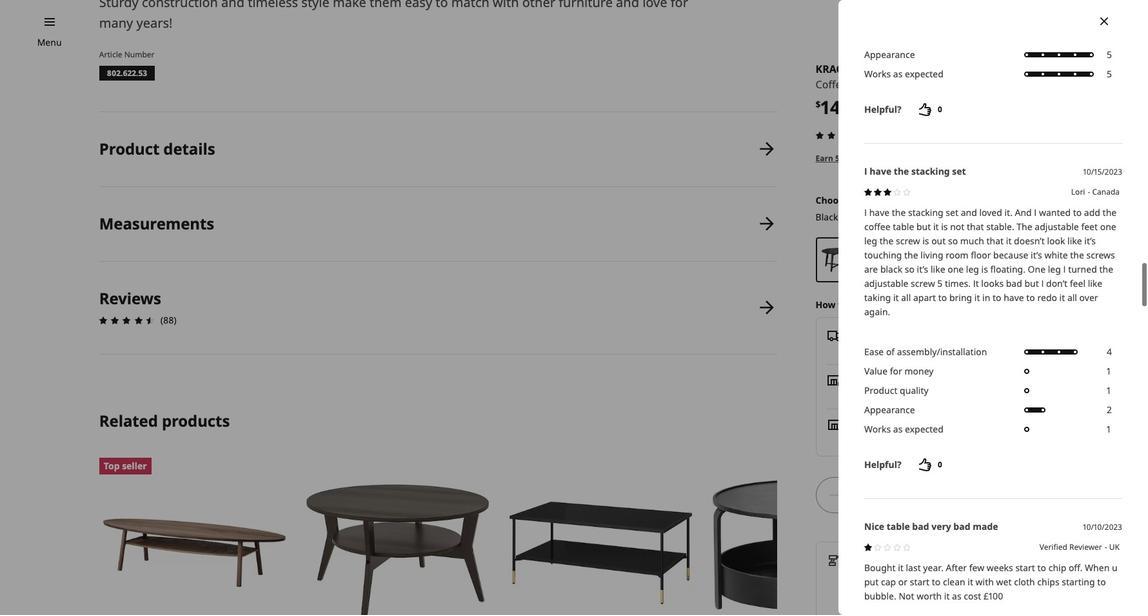 Task type: vqa. For each thing, say whether or not it's contained in the screenshot.
second the as
no



Task type: describe. For each thing, give the bounding box(es) containing it.
canada
[[1093, 187, 1121, 198]]

chips
[[1038, 577, 1060, 589]]

0 vertical spatial but
[[917, 221, 932, 233]]

money
[[905, 366, 934, 378]]

feel
[[1071, 278, 1086, 290]]

1 vertical spatial like
[[931, 264, 946, 276]]

reviews heading
[[99, 288, 161, 309]]

1 horizontal spatial bad
[[954, 521, 971, 533]]

product quality
[[865, 385, 929, 397]]

or
[[899, 577, 908, 589]]

coffee
[[865, 221, 891, 233]]

very
[[932, 521, 952, 533]]

to right apart
[[939, 292, 948, 304]]

dialog containing appearance
[[839, 0, 1149, 616]]

by
[[896, 554, 907, 566]]

add to bag
[[975, 489, 1024, 501]]

it left last
[[899, 562, 904, 575]]

to down when
[[1098, 577, 1107, 589]]

bubble.
[[865, 591, 897, 603]]

2 helpful? from the top
[[865, 459, 902, 471]]

seller
[[122, 460, 147, 473]]

1 horizontal spatial start
[[1016, 562, 1036, 575]]

i down "rewards"
[[865, 166, 868, 178]]

bring
[[950, 292, 973, 304]]

color
[[851, 194, 874, 206]]

verified
[[1040, 542, 1068, 553]]

lori
[[1072, 187, 1086, 198]]

0 horizontal spatial -
[[1089, 187, 1091, 198]]

bought it last year. after few weeks start to chip off. when u put cap or start to clean it with wet cloth chips starting to bubble. not worth it as cost £100
[[865, 562, 1118, 603]]

0 horizontal spatial (88)
[[161, 314, 177, 326]]

$
[[816, 98, 821, 110]]

2 vertical spatial like
[[1089, 278, 1103, 290]]

because
[[994, 249, 1029, 262]]

pick for pick up at canton, mi
[[851, 388, 867, 400]]

last
[[907, 562, 922, 575]]

earn 5% in rewards at ikea using the ikea visa credit card*. details >
[[816, 153, 1082, 164]]

uk
[[1110, 542, 1121, 553]]

to inside button
[[995, 489, 1004, 501]]

visa
[[979, 153, 995, 164]]

it down clean
[[945, 591, 950, 603]]

it left the with
[[968, 577, 974, 589]]

to down year.
[[933, 577, 941, 589]]

get
[[850, 299, 865, 311]]

0 horizontal spatial bad
[[913, 521, 930, 533]]

canton, mi button for in stock at
[[896, 432, 943, 445]]

canton, for pick up at
[[895, 388, 928, 400]]

1 vertical spatial screw
[[912, 278, 936, 290]]

0 horizontal spatial adjustable
[[865, 278, 909, 290]]

1 vertical spatial it's
[[1032, 249, 1043, 262]]

i down color
[[865, 207, 868, 219]]

it up "out"
[[934, 221, 940, 233]]

black,
[[880, 78, 908, 92]]

i have the stacking set and loved it. and i wanted to add the coffee table but it is not that stable. the adjustable feet one leg the screw is out so much that it doesn't look like it's touching the living room floor because it's white the screws are black so it's like one leg is floating. one leg i turned the adjustable screw 5 times. it looks bad but i don't feel like taking it all apart to bring it in to have to redo it all over again.
[[865, 207, 1117, 318]]

Quantity input value text field
[[847, 477, 865, 514]]

1 vertical spatial but
[[1025, 278, 1040, 290]]

and
[[1016, 207, 1033, 219]]

"
[[944, 78, 948, 92]]

1 for money
[[1108, 366, 1112, 378]]

floating.
[[991, 264, 1026, 276]]

>
[[1078, 153, 1082, 164]]

table inside i have the stacking set and loved it. and i wanted to add the coffee table but it is not that stable. the adjustable feet one leg the screw is out so much that it doesn't look like it's touching the living room floor because it's white the screws are black so it's like one leg is floating. one leg i turned the adjustable screw 5 times. it looks bad but i don't feel like taking it all apart to bring it in to have to redo it all over again.
[[894, 221, 915, 233]]

1 0 button from the top
[[907, 97, 959, 123]]

over
[[1080, 292, 1099, 304]]

works for 1
[[865, 424, 892, 436]]

2 vertical spatial it's
[[918, 264, 929, 276]]

put
[[865, 577, 879, 589]]

store for in store
[[862, 418, 885, 430]]

2 vertical spatial have
[[1004, 292, 1025, 304]]

up for pick up at canton, mi
[[870, 388, 882, 400]]

1 vertical spatial so
[[905, 264, 915, 276]]

stacking for i have the stacking set
[[912, 166, 951, 178]]

don't
[[1047, 278, 1068, 290]]

using
[[921, 153, 943, 164]]

10/10/2023
[[1084, 522, 1123, 533]]

1 horizontal spatial one
[[1101, 221, 1117, 233]]

1 vertical spatial one
[[948, 264, 965, 276]]

change store
[[1041, 299, 1097, 311]]

details
[[164, 138, 215, 159]]

kragsta coffee table, white, 35 3/8 " image
[[869, 243, 904, 277]]

1 horizontal spatial that
[[987, 235, 1004, 247]]

it right taking
[[894, 292, 900, 304]]

in for in store
[[851, 418, 859, 430]]

0 vertical spatial it's
[[1085, 235, 1097, 247]]

the down 'screws'
[[1100, 264, 1114, 276]]

borgeby coffee table, black, 27 1/2 " image
[[709, 459, 900, 616]]

in inside button
[[849, 153, 857, 164]]

kragsta
[[816, 62, 862, 76]]

i left don't
[[1042, 278, 1045, 290]]

1 horizontal spatial adjustable
[[1036, 221, 1080, 233]]

stockholm coffee table, walnut veneer, 70 7/8x23 1/4 " image
[[99, 459, 290, 616]]

2 1 from the top
[[1108, 385, 1112, 397]]

1 horizontal spatial -
[[1106, 542, 1108, 553]]

ease of assembly/installation
[[865, 346, 988, 358]]

black
[[816, 211, 839, 223]]

feet
[[1082, 221, 1099, 233]]

it up because
[[1007, 235, 1012, 247]]

how to get it
[[816, 299, 874, 311]]

bag
[[1007, 489, 1024, 501]]

measurements button
[[99, 187, 778, 261]]

0 vertical spatial for
[[891, 366, 903, 378]]

loved
[[980, 207, 1003, 219]]

much
[[961, 235, 985, 247]]

2 horizontal spatial leg
[[1049, 264, 1062, 276]]

have for i have the stacking set
[[870, 166, 892, 178]]

earn
[[816, 153, 834, 164]]

value
[[865, 366, 888, 378]]

right image
[[1071, 335, 1086, 350]]

lori - canada
[[1072, 187, 1121, 198]]

2 0 button from the top
[[907, 453, 959, 478]]

canton, mi button for pick up at
[[895, 388, 941, 400]]

set for i have the stacking set
[[953, 166, 967, 178]]

it right get on the right of the page
[[867, 299, 874, 311]]

stock
[[861, 432, 883, 445]]

at for pick up
[[884, 388, 893, 400]]

menu
[[37, 36, 62, 48]]

2 horizontal spatial is
[[982, 264, 989, 276]]

wet
[[997, 577, 1012, 589]]

works as expected for 5
[[865, 68, 944, 80]]

available inside button
[[866, 343, 904, 355]]

looks
[[982, 278, 1004, 290]]

as for 1
[[894, 424, 903, 436]]

product details button
[[99, 112, 778, 186]]

clean
[[944, 577, 966, 589]]

change
[[1041, 299, 1073, 311]]

mi for pick up at canton, mi
[[930, 388, 941, 400]]

stable.
[[987, 221, 1015, 233]]

after
[[947, 562, 968, 575]]

pick for pick up
[[851, 374, 869, 386]]

when
[[1086, 562, 1110, 575]]

the down i have the stacking set
[[893, 207, 907, 219]]

out
[[932, 235, 947, 247]]

it.
[[1005, 207, 1013, 219]]

0 for 1st 0 button from the bottom
[[938, 460, 943, 471]]

table,
[[851, 78, 878, 92]]

99
[[855, 98, 866, 110]]

it right the "redo"
[[1060, 292, 1066, 304]]

rewards
[[859, 153, 890, 164]]

to left get on the right of the page
[[839, 299, 848, 311]]

bought
[[865, 562, 896, 575]]

at for in store
[[886, 432, 894, 445]]

add to bag button
[[901, 477, 1097, 514]]

reviewer
[[1070, 542, 1103, 553]]

to left the "redo"
[[1027, 292, 1036, 304]]

cloth
[[1015, 577, 1036, 589]]

reviews
[[99, 288, 161, 309]]

doesn't
[[1015, 235, 1046, 247]]

10/15/2023
[[1084, 167, 1123, 178]]

149
[[821, 95, 852, 120]]

0 horizontal spatial that
[[968, 221, 985, 233]]

0 horizontal spatial leg
[[865, 235, 878, 247]]

verified reviewer - uk
[[1040, 542, 1121, 553]]

802.622.53
[[107, 68, 147, 79]]

few
[[970, 562, 985, 575]]

taking
[[865, 292, 892, 304]]

product details heading
[[99, 138, 215, 159]]

quality
[[901, 385, 929, 397]]

$33
[[919, 582, 934, 594]]



Task type: locate. For each thing, give the bounding box(es) containing it.
bad left very
[[913, 521, 930, 533]]

nice
[[865, 521, 885, 533]]

pick up at canton, mi group
[[851, 388, 941, 400]]

0 horizontal spatial start
[[911, 577, 930, 589]]

4
[[1108, 346, 1113, 358]]

0 horizontal spatial store
[[862, 418, 885, 430]]

in store
[[851, 418, 885, 430]]

as down clean
[[953, 591, 962, 603]]

with
[[976, 577, 995, 589]]

list containing product details
[[95, 112, 778, 355]]

2 expected from the top
[[906, 424, 944, 436]]

5 for appearance
[[1108, 49, 1113, 61]]

2 vertical spatial is
[[982, 264, 989, 276]]

adjustable up look
[[1036, 221, 1080, 233]]

that down stable.
[[987, 235, 1004, 247]]

1 vertical spatial set
[[947, 207, 959, 219]]

but up "living"
[[917, 221, 932, 233]]

for inside assembly by taskrabbit available for 48146 estimated price $33
[[891, 568, 903, 580]]

1 vertical spatial works
[[865, 424, 892, 436]]

u
[[1113, 562, 1118, 575]]

2 works as expected from the top
[[865, 424, 944, 436]]

(88) down reviews heading in the left of the page
[[161, 314, 177, 326]]

for
[[891, 366, 903, 378], [891, 568, 903, 580]]

expected for 1
[[906, 424, 944, 436]]

coffee
[[816, 78, 848, 92]]

measurements
[[99, 213, 214, 234]]

1 for expected
[[1108, 424, 1112, 436]]

0 horizontal spatial in
[[849, 153, 857, 164]]

canton, for in stock at
[[896, 432, 929, 445]]

product left details
[[99, 138, 160, 159]]

have for i have the stacking set and loved it. and i wanted to add the coffee table but it is not that stable. the adjustable feet one leg the screw is out so much that it doesn't look like it's touching the living room floor because it's white the screws are black so it's like one leg is floating. one leg i turned the adjustable screw 5 times. it looks bad but i don't feel like taking it all apart to bring it in to have to redo it all over again.
[[870, 207, 890, 219]]

1 vertical spatial canton,
[[896, 432, 929, 445]]

the right using
[[945, 153, 958, 164]]

1 helpful? from the top
[[865, 104, 902, 116]]

the up turned at the top right of the page
[[1071, 249, 1085, 262]]

as for 5
[[894, 68, 903, 80]]

0 vertical spatial expected
[[906, 68, 944, 80]]

0 horizontal spatial review: 4.3 out of 5 stars. total reviews: 88 image
[[95, 313, 158, 328]]

the right the add
[[1104, 207, 1117, 219]]

bad inside i have the stacking set and loved it. and i wanted to add the coffee table but it is not that stable. the adjustable feet one leg the screw is out so much that it doesn't look like it's touching the living room floor because it's white the screws are black so it's like one leg is floating. one leg i turned the adjustable screw 5 times. it looks bad but i don't feel like taking it all apart to bring it in to have to redo it all over again.
[[1007, 278, 1023, 290]]

screws
[[1087, 249, 1116, 262]]

store up stock
[[862, 418, 885, 430]]

0 vertical spatial 0 button
[[907, 97, 959, 123]]

assembly
[[851, 554, 894, 566]]

5 inside i have the stacking set and loved it. and i wanted to add the coffee table but it is not that stable. the adjustable feet one leg the screw is out so much that it doesn't look like it's touching the living room floor because it's white the screws are black so it's like one leg is floating. one leg i turned the adjustable screw 5 times. it looks bad but i don't feel like taking it all apart to bring it in to have to redo it all over again.
[[938, 278, 943, 290]]

that up much
[[968, 221, 985, 233]]

0 vertical spatial stacking
[[912, 166, 951, 178]]

earn 5% in rewards at ikea using the ikea visa credit card*. details > button
[[816, 153, 1082, 164]]

3 1 from the top
[[1108, 424, 1112, 436]]

2 pick from the top
[[851, 388, 867, 400]]

5
[[1108, 49, 1113, 61], [1108, 68, 1113, 80], [938, 278, 943, 290]]

ikea
[[902, 153, 919, 164], [960, 153, 977, 164]]

1 vertical spatial is
[[923, 235, 930, 247]]

1 vertical spatial stacking
[[909, 207, 944, 219]]

1 1 from the top
[[1108, 366, 1112, 378]]

available inside assembly by taskrabbit available for 48146 estimated price $33
[[851, 568, 889, 580]]

turned
[[1069, 264, 1098, 276]]

product inside document
[[865, 385, 898, 397]]

so right black
[[905, 264, 915, 276]]

1 in from the top
[[851, 418, 859, 430]]

1 vertical spatial 5
[[1108, 68, 1113, 80]]

0
[[938, 104, 943, 115], [938, 460, 943, 471]]

ease
[[865, 346, 884, 358]]

store for change store
[[1076, 299, 1097, 311]]

table right nice
[[887, 521, 911, 533]]

0 vertical spatial (88)
[[878, 129, 894, 141]]

2 vertical spatial as
[[953, 591, 962, 603]]

start down last
[[911, 577, 930, 589]]

0 vertical spatial store
[[1076, 299, 1097, 311]]

1 down 2
[[1108, 424, 1112, 436]]

all
[[902, 292, 912, 304], [1068, 292, 1078, 304]]

0 horizontal spatial but
[[917, 221, 932, 233]]

0 for 2nd 0 button from the bottom of the dialog containing appearance
[[938, 104, 943, 115]]

one down the 'room' at the right top of the page
[[948, 264, 965, 276]]

at
[[892, 153, 900, 164], [884, 388, 893, 400], [886, 432, 894, 445]]

i have the stacking set
[[865, 166, 967, 178]]

1 0 from the top
[[938, 104, 943, 115]]

bad down the floating.
[[1007, 278, 1023, 290]]

2 horizontal spatial bad
[[1007, 278, 1023, 290]]

assembly/installation
[[898, 346, 988, 358]]

2 in from the top
[[851, 432, 859, 445]]

bad
[[1007, 278, 1023, 290], [913, 521, 930, 533], [954, 521, 971, 533]]

0 vertical spatial in
[[849, 153, 857, 164]]

set up the not
[[947, 207, 959, 219]]

0 horizontal spatial ikea
[[902, 153, 919, 164]]

jakobsfors coffee table, dark brown stained oak veneer, 31 1/2 " image
[[303, 459, 493, 616]]

- right lori on the right top of page
[[1089, 187, 1091, 198]]

available
[[866, 343, 904, 355], [851, 568, 889, 580]]

add
[[1085, 207, 1101, 219]]

0 vertical spatial -
[[1089, 187, 1091, 198]]

1 horizontal spatial store
[[1076, 299, 1097, 311]]

0 vertical spatial in
[[851, 418, 859, 430]]

0 vertical spatial helpful?
[[865, 104, 902, 116]]

table right coffee
[[894, 221, 915, 233]]

ikea left visa
[[960, 153, 977, 164]]

mi for in stock at canton, mi
[[932, 432, 943, 445]]

are
[[865, 264, 879, 276]]

have down "rewards"
[[870, 166, 892, 178]]

0 vertical spatial is
[[942, 221, 949, 233]]

£100
[[984, 591, 1004, 603]]

2 vertical spatial at
[[886, 432, 894, 445]]

2 vertical spatial 1
[[1108, 424, 1112, 436]]

store
[[1076, 299, 1097, 311], [862, 418, 885, 430]]

1 horizontal spatial product
[[865, 385, 898, 397]]

to left chip
[[1038, 562, 1047, 575]]

have up coffee
[[870, 207, 890, 219]]

0 vertical spatial mi
[[930, 388, 941, 400]]

1 horizontal spatial is
[[942, 221, 949, 233]]

article number
[[99, 49, 155, 60]]

bad right very
[[954, 521, 971, 533]]

set for i have the stacking set and loved it. and i wanted to add the coffee table but it is not that stable. the adjustable feet one leg the screw is out so much that it doesn't look like it's touching the living room floor because it's white the screws are black so it's like one leg is floating. one leg i turned the adjustable screw 5 times. it looks bad but i don't feel like taking it all apart to bring it in to have to redo it all over again.
[[947, 207, 959, 219]]

so right "out"
[[949, 235, 959, 247]]

1 appearance from the top
[[865, 49, 916, 61]]

35 3/8 " button
[[911, 77, 948, 93]]

1 vertical spatial up
[[870, 388, 882, 400]]

the down the earn 5% in rewards at ikea using the ikea visa credit card*. details > button
[[895, 166, 910, 178]]

0 down the 3/8
[[938, 104, 943, 115]]

screw up touching
[[897, 235, 921, 247]]

0 vertical spatial like
[[1068, 235, 1083, 247]]

0 horizontal spatial so
[[905, 264, 915, 276]]

document containing appearance
[[839, 0, 1149, 616]]

pick
[[851, 374, 869, 386], [851, 388, 867, 400]]

2 appearance from the top
[[865, 404, 916, 417]]

appearance down pick up at canton, mi group
[[865, 404, 916, 417]]

is left "out"
[[923, 235, 930, 247]]

0 vertical spatial 1
[[1108, 366, 1112, 378]]

all left apart
[[902, 292, 912, 304]]

top seller link
[[99, 459, 290, 616]]

1 vertical spatial available
[[851, 568, 889, 580]]

0 vertical spatial works
[[865, 68, 892, 80]]

as left 35
[[894, 68, 903, 80]]

available up estimated
[[851, 568, 889, 580]]

is left the not
[[942, 221, 949, 233]]

one right feet
[[1101, 221, 1117, 233]]

set down the earn 5% in rewards at ikea using the ikea visa credit card*. details > button
[[953, 166, 967, 178]]

0 vertical spatial works as expected
[[865, 68, 944, 80]]

leg down coffee
[[865, 235, 878, 247]]

0 vertical spatial available
[[866, 343, 904, 355]]

1 ikea from the left
[[902, 153, 919, 164]]

1 horizontal spatial review: 4.3 out of 5 stars. total reviews: 88 image
[[812, 128, 875, 143]]

not
[[951, 221, 965, 233]]

0 vertical spatial table
[[894, 221, 915, 233]]

made
[[974, 521, 999, 533]]

- left "uk"
[[1106, 542, 1108, 553]]

expected for 5
[[906, 68, 944, 80]]

taskrabbit
[[909, 554, 957, 566]]

product down value
[[865, 385, 898, 397]]

1 vertical spatial product
[[865, 385, 898, 397]]

as inside bought it last year. after few weeks start to chip off. when u put cap or start to clean it with wet cloth chips starting to bubble. not worth it as cost £100
[[953, 591, 962, 603]]

mi right quality
[[930, 388, 941, 400]]

like right look
[[1068, 235, 1083, 247]]

the inside the earn 5% in rewards at ikea using the ikea visa credit card*. details > button
[[945, 153, 958, 164]]

0 horizontal spatial one
[[948, 264, 965, 276]]

0 vertical spatial so
[[949, 235, 959, 247]]

product inside button
[[99, 138, 160, 159]]

in
[[851, 418, 859, 430], [851, 432, 859, 445]]

1 vertical spatial in
[[851, 432, 859, 445]]

3/8
[[926, 78, 941, 92]]

weeks
[[987, 562, 1014, 575]]

starting
[[1063, 577, 1096, 589]]

1 vertical spatial appearance
[[865, 404, 916, 417]]

0 vertical spatial screw
[[897, 235, 921, 247]]

1 works from the top
[[865, 68, 892, 80]]

at right stock
[[886, 432, 894, 445]]

year.
[[924, 562, 944, 575]]

to down looks
[[993, 292, 1002, 304]]

times.
[[946, 278, 972, 290]]

in stock at canton, mi group
[[851, 432, 943, 445]]

1 horizontal spatial ikea
[[960, 153, 977, 164]]

it's
[[1085, 235, 1097, 247], [1032, 249, 1043, 262], [918, 264, 929, 276]]

1 vertical spatial expected
[[906, 424, 944, 436]]

1 vertical spatial helpful?
[[865, 459, 902, 471]]

works for 5
[[865, 68, 892, 80]]

äsperöd coffee table, black/glass black, 45 1/4x22 7/8 " image
[[506, 459, 696, 616]]

0 vertical spatial as
[[894, 68, 903, 80]]

to left the add
[[1074, 207, 1083, 219]]

set inside i have the stacking set and loved it. and i wanted to add the coffee table but it is not that stable. the adjustable feet one leg the screw is out so much that it doesn't look like it's touching the living room floor because it's white the screws are black so it's like one leg is floating. one leg i turned the adjustable screw 5 times. it looks bad but i don't feel like taking it all apart to bring it in to have to redo it all over again.
[[947, 207, 959, 219]]

store down feel
[[1076, 299, 1097, 311]]

look
[[1048, 235, 1066, 247]]

1 expected from the top
[[906, 68, 944, 80]]

related products
[[99, 410, 230, 432]]

as right stock
[[894, 424, 903, 436]]

1 horizontal spatial like
[[1068, 235, 1083, 247]]

stacking inside i have the stacking set and loved it. and i wanted to add the coffee table but it is not that stable. the adjustable feet one leg the screw is out so much that it doesn't look like it's touching the living room floor because it's white the screws are black so it's like one leg is floating. one leg i turned the adjustable screw 5 times. it looks bad but i don't feel like taking it all apart to bring it in to have to redo it all over again.
[[909, 207, 944, 219]]

1 works as expected from the top
[[865, 68, 944, 80]]

it's down "living"
[[918, 264, 929, 276]]

not
[[899, 591, 915, 603]]

but down one
[[1025, 278, 1040, 290]]

list
[[95, 112, 778, 355]]

leg down white
[[1049, 264, 1062, 276]]

1 vertical spatial mi
[[932, 432, 943, 445]]

0 horizontal spatial it's
[[918, 264, 929, 276]]

at inside the earn 5% in rewards at ikea using the ikea visa credit card*. details > button
[[892, 153, 900, 164]]

0 vertical spatial product
[[99, 138, 160, 159]]

at right "rewards"
[[892, 153, 900, 164]]

1 vertical spatial (88)
[[161, 314, 177, 326]]

how
[[816, 299, 836, 311]]

pick up at canton, mi
[[851, 388, 941, 400]]

helpful? down stock
[[865, 459, 902, 471]]

0 down in stock at canton, mi group
[[938, 460, 943, 471]]

0 vertical spatial that
[[968, 221, 985, 233]]

that
[[968, 221, 985, 233], [987, 235, 1004, 247]]

1 horizontal spatial (88)
[[878, 129, 894, 141]]

0 horizontal spatial like
[[931, 264, 946, 276]]

0 horizontal spatial is
[[923, 235, 930, 247]]

in up in stock at canton, mi group
[[851, 418, 859, 430]]

store inside change store button
[[1076, 299, 1097, 311]]

cost
[[965, 591, 982, 603]]

0 vertical spatial have
[[870, 166, 892, 178]]

stacking for i have the stacking set and loved it. and i wanted to add the coffee table but it is not that stable. the adjustable feet one leg the screw is out so much that it doesn't look like it's touching the living room floor because it's white the screws are black so it's like one leg is floating. one leg i turned the adjustable screw 5 times. it looks bad but i don't feel like taking it all apart to bring it in to have to redo it all over again.
[[909, 207, 944, 219]]

1 vertical spatial -
[[1106, 542, 1108, 553]]

(88) up "rewards"
[[878, 129, 894, 141]]

0 vertical spatial one
[[1101, 221, 1117, 233]]

appearance for 5
[[865, 49, 916, 61]]

1 vertical spatial table
[[887, 521, 911, 533]]

change store button
[[1041, 298, 1097, 312]]

like up "over"
[[1089, 278, 1103, 290]]

5 for works as expected
[[1108, 68, 1113, 80]]

pick down pick up
[[851, 388, 867, 400]]

helpful? down 'black,'
[[865, 104, 902, 116]]

pick down ease
[[851, 374, 869, 386]]

leg up it
[[967, 264, 980, 276]]

have down the floating.
[[1004, 292, 1025, 304]]

up for pick up
[[872, 374, 884, 386]]

it's up one
[[1032, 249, 1043, 262]]

credit
[[997, 153, 1021, 164]]

expected
[[906, 68, 944, 80], [906, 424, 944, 436]]

for up product quality
[[891, 366, 903, 378]]

48146
[[906, 568, 931, 580]]

1 vertical spatial in
[[983, 292, 991, 304]]

2 all from the left
[[1068, 292, 1078, 304]]

2 0 from the top
[[938, 460, 943, 471]]

assembly by taskrabbit available for 48146 estimated price $33
[[851, 554, 957, 594]]

1 pick from the top
[[851, 374, 869, 386]]

i up don't
[[1064, 264, 1067, 276]]

have
[[870, 166, 892, 178], [870, 207, 890, 219], [1004, 292, 1025, 304]]

chip
[[1049, 562, 1067, 575]]

1 vertical spatial have
[[870, 207, 890, 219]]

product for product quality
[[865, 385, 898, 397]]

product for product details
[[99, 138, 160, 159]]

kragsta coffee table, black, 35 3/8 " image
[[821, 243, 856, 277]]

touching
[[865, 249, 903, 262]]

canton, mi button down money
[[895, 388, 941, 400]]

1 vertical spatial review: 4.3 out of 5 stars. total reviews: 88 image
[[95, 313, 158, 328]]

works up the 99
[[865, 68, 892, 80]]

canton, down money
[[895, 388, 928, 400]]

canton, right stock
[[896, 432, 929, 445]]

(88) inside button
[[878, 129, 894, 141]]

2 ikea from the left
[[960, 153, 977, 164]]

and
[[962, 207, 978, 219]]

0 vertical spatial canton, mi button
[[895, 388, 941, 400]]

appearance for 2
[[865, 404, 916, 417]]

canton,
[[895, 388, 928, 400], [896, 432, 929, 445]]

stacking down using
[[912, 166, 951, 178]]

2 vertical spatial 5
[[938, 278, 943, 290]]

stacking
[[912, 166, 951, 178], [909, 207, 944, 219]]

review: 4.3 out of 5 stars. total reviews: 88 image
[[812, 128, 875, 143], [95, 313, 158, 328]]

the left "living"
[[905, 249, 919, 262]]

0 vertical spatial 5
[[1108, 49, 1113, 61]]

0 vertical spatial review: 4.3 out of 5 stars. total reviews: 88 image
[[812, 128, 875, 143]]

worth
[[917, 591, 943, 603]]

0 vertical spatial up
[[872, 374, 884, 386]]

kragsta coffee table, black, 35 3/8 "
[[816, 62, 948, 92]]

related
[[99, 410, 158, 432]]

0 vertical spatial canton,
[[895, 388, 928, 400]]

helpful?
[[865, 104, 902, 116], [865, 459, 902, 471]]

measurements heading
[[99, 213, 214, 234]]

in down looks
[[983, 292, 991, 304]]

works down pick up at canton, mi
[[865, 424, 892, 436]]

1 horizontal spatial all
[[1068, 292, 1078, 304]]

-
[[1089, 187, 1091, 198], [1106, 542, 1108, 553]]

i right and
[[1035, 207, 1038, 219]]

0 vertical spatial 0
[[938, 104, 943, 115]]

1 horizontal spatial leg
[[967, 264, 980, 276]]

in inside i have the stacking set and loved it. and i wanted to add the coffee table but it is not that stable. the adjustable feet one leg the screw is out so much that it doesn't look like it's touching the living room floor because it's white the screws are black so it's like one leg is floating. one leg i turned the adjustable screw 5 times. it looks bad but i don't feel like taking it all apart to bring it in to have to redo it all over again.
[[983, 292, 991, 304]]

0 vertical spatial pick
[[851, 374, 869, 386]]

review: 4.3 out of 5 stars. total reviews: 88 image inside the (88) button
[[812, 128, 875, 143]]

dialog
[[839, 0, 1149, 616]]

works as expected for 1
[[865, 424, 944, 436]]

in for in stock at canton, mi
[[851, 432, 859, 445]]

choose
[[816, 194, 849, 206]]

1 horizontal spatial in
[[983, 292, 991, 304]]

adjustable
[[1036, 221, 1080, 233], [865, 278, 909, 290]]

1 vertical spatial works as expected
[[865, 424, 944, 436]]

again.
[[865, 306, 891, 318]]

it down it
[[975, 292, 981, 304]]

2 works from the top
[[865, 424, 892, 436]]

mi
[[930, 388, 941, 400], [932, 432, 943, 445]]

1 up 2
[[1108, 385, 1112, 397]]

available up value
[[866, 343, 904, 355]]

like down "living"
[[931, 264, 946, 276]]

up down pick up
[[870, 388, 882, 400]]

so
[[949, 235, 959, 247], [905, 264, 915, 276]]

is down floor
[[982, 264, 989, 276]]

mi down pick up at canton, mi group
[[932, 432, 943, 445]]

document
[[839, 0, 1149, 616]]

set
[[953, 166, 967, 178], [947, 207, 959, 219]]

pick up
[[851, 374, 884, 386]]

room
[[946, 249, 969, 262]]

review: 4.3 out of 5 stars. total reviews: 88 image up 5%
[[812, 128, 875, 143]]

1 down 4
[[1108, 366, 1112, 378]]

for down the by
[[891, 568, 903, 580]]

1 all from the left
[[902, 292, 912, 304]]

works as expected
[[865, 68, 944, 80], [865, 424, 944, 436]]

1 vertical spatial at
[[884, 388, 893, 400]]

1 horizontal spatial it's
[[1032, 249, 1043, 262]]

start
[[1016, 562, 1036, 575], [911, 577, 930, 589]]

1 vertical spatial that
[[987, 235, 1004, 247]]

the up touching
[[880, 235, 894, 247]]

all down feel
[[1068, 292, 1078, 304]]

living
[[921, 249, 944, 262]]

up up pick up at canton, mi group
[[872, 374, 884, 386]]

to
[[1074, 207, 1083, 219], [939, 292, 948, 304], [993, 292, 1002, 304], [1027, 292, 1036, 304], [839, 299, 848, 311], [995, 489, 1004, 501], [1038, 562, 1047, 575], [933, 577, 941, 589], [1098, 577, 1107, 589]]



